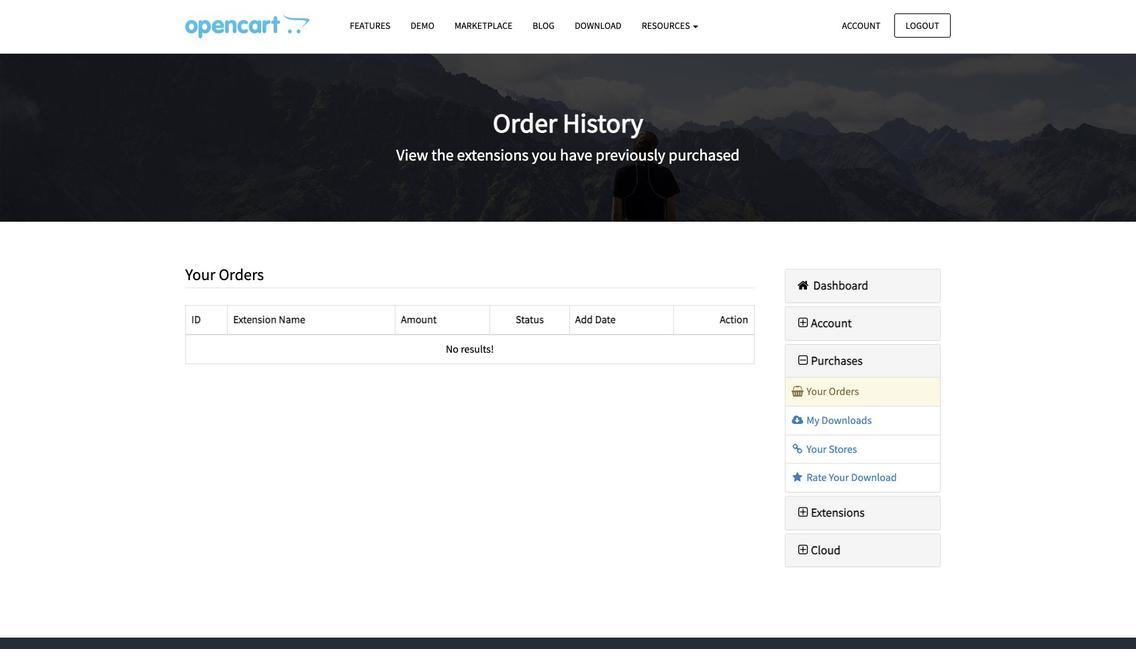 Task type: vqa. For each thing, say whether or not it's contained in the screenshot.
'order history view the extensions you have previously purchased'
yes



Task type: locate. For each thing, give the bounding box(es) containing it.
you
[[532, 144, 557, 165]]

extension name
[[233, 313, 306, 326]]

rate your download link
[[791, 471, 898, 484]]

1 vertical spatial account
[[812, 315, 852, 330]]

cloud
[[812, 542, 841, 557]]

download
[[575, 19, 622, 32], [852, 471, 898, 484]]

action
[[720, 313, 749, 326]]

your orders link
[[791, 385, 860, 398]]

account link
[[831, 13, 893, 38], [796, 315, 852, 330]]

account down 'dashboard' link
[[812, 315, 852, 330]]

download inside 'link'
[[575, 19, 622, 32]]

1 horizontal spatial orders
[[829, 385, 860, 398]]

marketplace link
[[445, 14, 523, 38]]

account link for 'dashboard' link
[[796, 315, 852, 330]]

cloud download image
[[791, 415, 805, 425]]

0 horizontal spatial your orders
[[185, 264, 264, 285]]

status
[[516, 313, 544, 326]]

download down stores
[[852, 471, 898, 484]]

downloads
[[822, 413, 873, 427]]

marketplace
[[455, 19, 513, 32]]

1 plus square o image from the top
[[796, 317, 812, 329]]

1 vertical spatial orders
[[829, 385, 860, 398]]

your orders
[[185, 264, 264, 285], [805, 385, 860, 398]]

1 vertical spatial account link
[[796, 315, 852, 330]]

minus square o image
[[796, 355, 812, 367]]

date
[[595, 313, 616, 326]]

account link up the "purchases" link
[[796, 315, 852, 330]]

plus square o image inside extensions 'link'
[[796, 507, 812, 519]]

your right 'rate' in the bottom of the page
[[830, 471, 850, 484]]

1 vertical spatial download
[[852, 471, 898, 484]]

your orders up my downloads link
[[805, 385, 860, 398]]

history
[[563, 106, 644, 140]]

2 plus square o image from the top
[[796, 507, 812, 519]]

download right blog
[[575, 19, 622, 32]]

plus square o image
[[796, 317, 812, 329], [796, 507, 812, 519]]

plus square o image for extensions
[[796, 507, 812, 519]]

add
[[576, 313, 593, 326]]

resources
[[642, 19, 692, 32]]

plus square o image down star icon
[[796, 507, 812, 519]]

0 vertical spatial your orders
[[185, 264, 264, 285]]

dashboard
[[812, 278, 869, 293]]

account
[[843, 19, 881, 31], [812, 315, 852, 330]]

0 vertical spatial account
[[843, 19, 881, 31]]

add date
[[576, 313, 616, 326]]

your right shopping basket image
[[807, 385, 827, 398]]

your orders up id
[[185, 264, 264, 285]]

1 vertical spatial your orders
[[805, 385, 860, 398]]

0 horizontal spatial download
[[575, 19, 622, 32]]

account left logout
[[843, 19, 881, 31]]

orders up extension
[[219, 264, 264, 285]]

0 vertical spatial orders
[[219, 264, 264, 285]]

0 vertical spatial account link
[[831, 13, 893, 38]]

name
[[279, 313, 306, 326]]

view
[[397, 144, 429, 165]]

stores
[[829, 442, 858, 455]]

1 vertical spatial plus square o image
[[796, 507, 812, 519]]

purchases
[[812, 353, 863, 368]]

your
[[185, 264, 216, 285], [807, 385, 827, 398], [807, 442, 827, 455], [830, 471, 850, 484]]

your stores link
[[791, 442, 858, 455]]

blog link
[[523, 14, 565, 38]]

id
[[192, 313, 201, 326]]

plus square o image
[[796, 544, 812, 556]]

orders up downloads at the bottom right of page
[[829, 385, 860, 398]]

your right link 'icon'
[[807, 442, 827, 455]]

0 vertical spatial plus square o image
[[796, 317, 812, 329]]

0 vertical spatial download
[[575, 19, 622, 32]]

my downloads
[[805, 413, 873, 427]]

have
[[560, 144, 593, 165]]

no
[[446, 342, 459, 355]]

1 horizontal spatial download
[[852, 471, 898, 484]]

download link
[[565, 14, 632, 38]]

demo
[[411, 19, 435, 32]]

account link left logout link
[[831, 13, 893, 38]]

demo link
[[401, 14, 445, 38]]

opencart - order history image
[[185, 14, 310, 38]]

orders
[[219, 264, 264, 285], [829, 385, 860, 398]]

your up id
[[185, 264, 216, 285]]

extensions
[[457, 144, 529, 165]]

1 horizontal spatial your orders
[[805, 385, 860, 398]]

features link
[[340, 14, 401, 38]]

plus square o image up minus square o image at the right bottom
[[796, 317, 812, 329]]



Task type: describe. For each thing, give the bounding box(es) containing it.
dashboard link
[[796, 278, 869, 293]]

link image
[[791, 443, 805, 454]]

resources link
[[632, 14, 709, 38]]

account link for features link
[[831, 13, 893, 38]]

features
[[350, 19, 391, 32]]

my downloads link
[[791, 413, 873, 427]]

rate
[[807, 471, 827, 484]]

rate your download
[[805, 471, 898, 484]]

purchases link
[[796, 353, 863, 368]]

extension
[[233, 313, 277, 326]]

logout link
[[895, 13, 952, 38]]

extensions
[[812, 504, 865, 520]]

home image
[[796, 280, 812, 292]]

extensions link
[[796, 504, 865, 520]]

cloud link
[[796, 542, 841, 557]]

shopping basket image
[[791, 386, 805, 397]]

the
[[432, 144, 454, 165]]

logout
[[906, 19, 940, 31]]

your stores
[[805, 442, 858, 455]]

purchased
[[669, 144, 740, 165]]

0 horizontal spatial orders
[[219, 264, 264, 285]]

star image
[[791, 472, 805, 483]]

order history view the extensions you have previously purchased
[[397, 106, 740, 165]]

no results!
[[446, 342, 494, 355]]

results!
[[461, 342, 494, 355]]

previously
[[596, 144, 666, 165]]

blog
[[533, 19, 555, 32]]

amount
[[401, 313, 437, 326]]

plus square o image for account
[[796, 317, 812, 329]]

order
[[493, 106, 558, 140]]

my
[[807, 413, 820, 427]]



